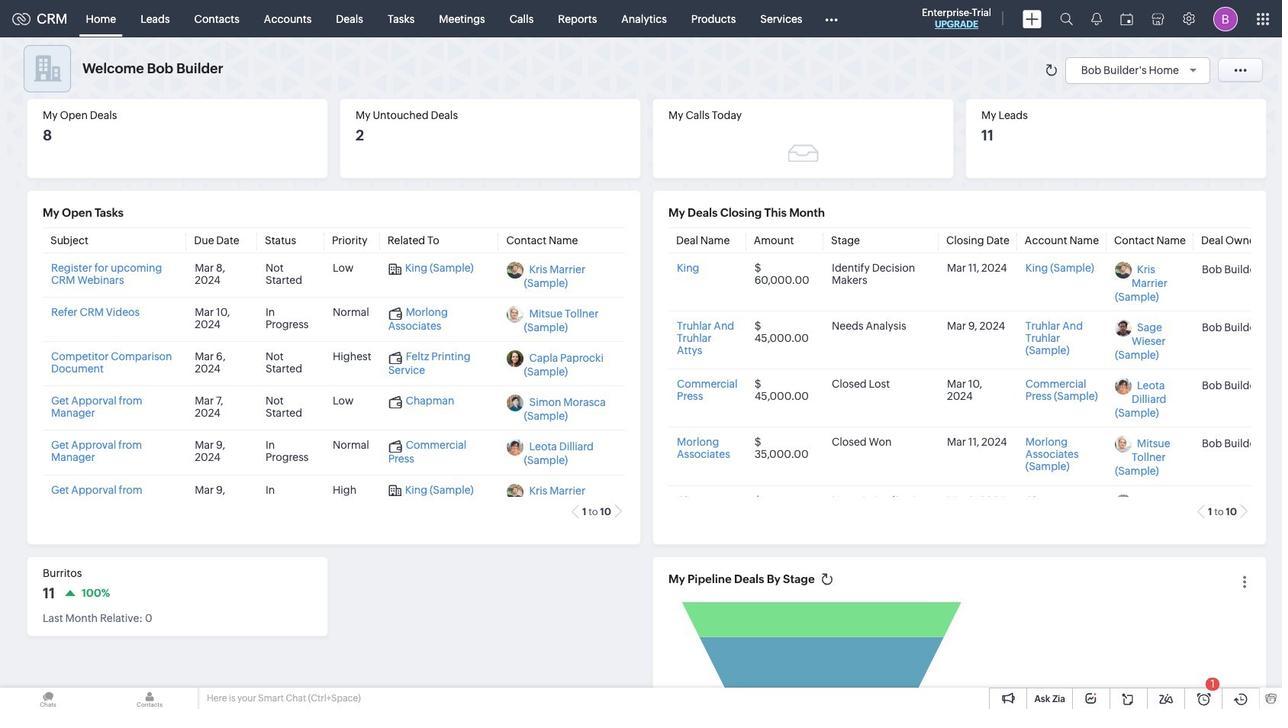 Task type: vqa. For each thing, say whether or not it's contained in the screenshot.
SEARCH image
yes



Task type: locate. For each thing, give the bounding box(es) containing it.
search image
[[1061, 12, 1074, 25]]

profile element
[[1205, 0, 1248, 37]]

chats image
[[0, 688, 96, 709]]

create menu image
[[1023, 10, 1042, 28]]

logo image
[[12, 13, 31, 25]]

create menu element
[[1014, 0, 1052, 37]]

calendar image
[[1121, 13, 1134, 25]]

signals image
[[1092, 12, 1103, 25]]



Task type: describe. For each thing, give the bounding box(es) containing it.
contacts image
[[102, 688, 198, 709]]

Other Modules field
[[815, 6, 848, 31]]

search element
[[1052, 0, 1083, 37]]

profile image
[[1214, 6, 1239, 31]]

signals element
[[1083, 0, 1112, 37]]



